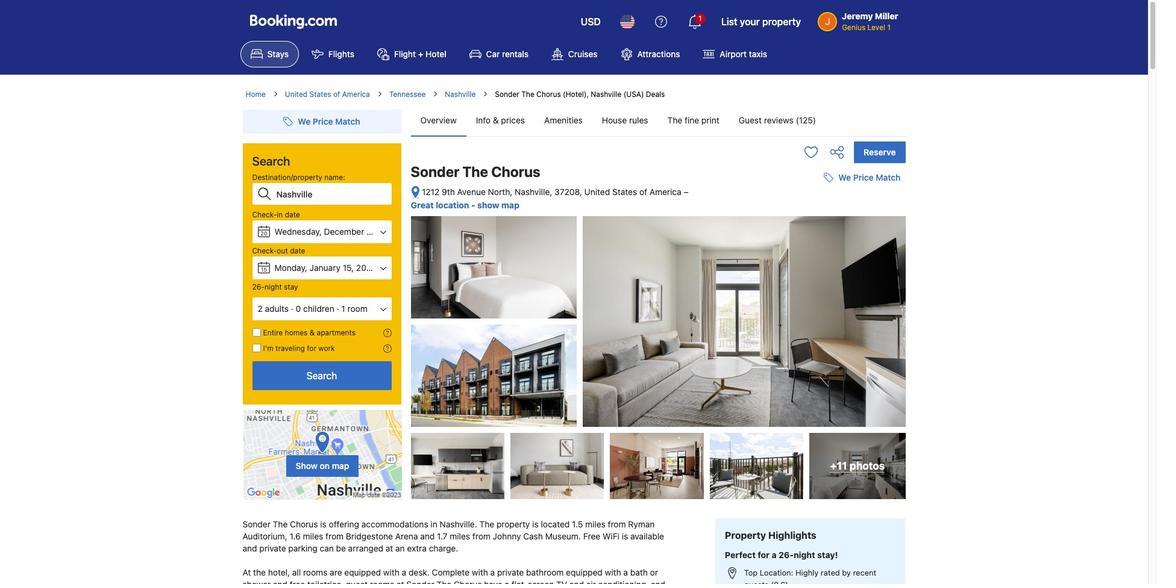 Task type: vqa. For each thing, say whether or not it's contained in the screenshot.
THERE?
no



Task type: locate. For each thing, give the bounding box(es) containing it.
we down united states of america link
[[298, 116, 311, 127]]

chorus up 1.6
[[290, 520, 318, 530]]

1 horizontal spatial 1
[[699, 14, 702, 23]]

and left the air
[[570, 580, 584, 585]]

fine
[[685, 115, 700, 125]]

1.5
[[572, 520, 583, 530]]

the inside the unit was spotless and the kitchen was fully equipped. big bathroom and nice shower. there were plenty of towels and pillows.
[[759, 267, 773, 276]]

miles down nashville.
[[450, 532, 470, 542]]

museum.
[[546, 532, 581, 542]]

date for check-out date
[[290, 247, 305, 256]]

1 vertical spatial wifi
[[603, 532, 620, 542]]

nashville up house
[[591, 90, 622, 99]]

1 horizontal spatial from
[[473, 532, 491, 542]]

we inside 'search' section
[[298, 116, 311, 127]]

at left an
[[386, 544, 393, 554]]

chorus left (hotel),
[[537, 90, 561, 99]]

0 vertical spatial search
[[252, 154, 290, 168]]

free
[[290, 580, 305, 585]]

1 vertical spatial we
[[839, 173, 852, 183]]

0 vertical spatial free
[[754, 370, 773, 381]]

1 horizontal spatial with
[[472, 568, 488, 578]]

for inside 'search' section
[[307, 344, 317, 353]]

0 vertical spatial property
[[763, 16, 802, 27]]

united down stephanie
[[784, 339, 806, 348]]

1 horizontal spatial we price match button
[[820, 167, 906, 189]]

deals
[[646, 90, 665, 99]]

0 vertical spatial united states of america
[[285, 90, 370, 99]]

america inside the 1212 9th avenue north, nashville, 37208, united states of america – great location - show map
[[650, 187, 682, 197]]

-
[[472, 200, 476, 210]]

2 with from the left
[[472, 568, 488, 578]]

of down the towels at right bottom
[[832, 339, 839, 348]]

at
[[386, 544, 393, 554], [397, 580, 404, 585]]

a left flat-
[[505, 580, 510, 585]]

stays
[[267, 49, 289, 59]]

37208,
[[555, 187, 582, 197]]

night
[[265, 283, 282, 292], [794, 551, 816, 561]]

1 vertical spatial for
[[758, 551, 770, 561]]

bathroom
[[759, 285, 794, 295], [527, 568, 564, 578]]

toiletries,
[[308, 580, 344, 585]]

america down pillows.
[[841, 339, 869, 348]]

0 vertical spatial united
[[285, 90, 308, 99]]

tennessee
[[390, 90, 426, 99]]

free
[[754, 370, 773, 381], [584, 532, 601, 542]]

private up flat-
[[498, 568, 524, 578]]

0 horizontal spatial the
[[253, 568, 266, 578]]

1 down miller
[[888, 23, 891, 32]]

excellent
[[829, 230, 870, 241]]

price inside 'search' section
[[313, 116, 333, 127]]

1.7
[[437, 532, 448, 542]]

check- up 20
[[252, 210, 277, 220]]

nashville,
[[515, 187, 553, 197]]

map down north,
[[502, 200, 520, 210]]

chorus for sonder the chorus
[[492, 163, 541, 180]]

of left 'nice'
[[804, 295, 811, 304]]

· right children
[[337, 304, 339, 314]]

0 vertical spatial date
[[285, 210, 300, 220]]

usd button
[[574, 7, 608, 36]]

+11
[[831, 460, 848, 473]]

0 horizontal spatial wifi
[[603, 532, 620, 542]]

0 horizontal spatial &
[[310, 329, 315, 338]]

free wifi
[[754, 370, 793, 381]]

1 vertical spatial rooms
[[370, 580, 395, 585]]

rooms up toiletries,
[[303, 568, 328, 578]]

reserve button
[[855, 142, 906, 163]]

for left work
[[307, 344, 317, 353]]

date right out
[[290, 247, 305, 256]]

0 horizontal spatial search
[[252, 154, 290, 168]]

check- for in
[[252, 210, 277, 220]]

2 nashville from the left
[[591, 90, 622, 99]]

and up shower.
[[840, 267, 854, 276]]

search button
[[252, 362, 392, 391]]

0 horizontal spatial at
[[386, 544, 393, 554]]

night left stay
[[265, 283, 282, 292]]

0 vertical spatial we price match button
[[279, 111, 365, 133]]

miles up parking
[[303, 532, 323, 542]]

we up excellent in the right of the page
[[839, 173, 852, 183]]

flight + hotel link
[[367, 41, 457, 68]]

out
[[277, 247, 288, 256]]

and down hotel,
[[273, 580, 288, 585]]

1 horizontal spatial america
[[650, 187, 682, 197]]

great
[[411, 200, 434, 210]]

with left bath
[[605, 568, 622, 578]]

chorus up north,
[[492, 163, 541, 180]]

2 · from the left
[[337, 304, 339, 314]]

26- up location:
[[779, 551, 794, 561]]

we price match button down united states of america link
[[279, 111, 365, 133]]

0 vertical spatial at
[[386, 544, 393, 554]]

for
[[307, 344, 317, 353], [758, 551, 770, 561]]

0 vertical spatial we price match
[[298, 116, 360, 127]]

list
[[722, 16, 738, 27]]

the left unit
[[759, 267, 773, 276]]

0 horizontal spatial we price match button
[[279, 111, 365, 133]]

johnny
[[493, 532, 521, 542]]

2 equipped from the left
[[566, 568, 603, 578]]

bathroom inside the unit was spotless and the kitchen was fully equipped. big bathroom and nice shower. there were plenty of towels and pillows.
[[759, 285, 794, 295]]

map right on
[[332, 461, 349, 471]]

8.7
[[878, 235, 891, 246]]

1 horizontal spatial ·
[[337, 304, 339, 314]]

1 vertical spatial free
[[584, 532, 601, 542]]

scored 10 element
[[875, 366, 894, 385]]

at
[[243, 568, 251, 578]]

we price match down united states of america link
[[298, 116, 360, 127]]

america
[[342, 90, 370, 99], [650, 187, 682, 197], [841, 339, 869, 348]]

wifi left available
[[603, 532, 620, 542]]

we'll show you stays where you can have the entire place to yourself image
[[383, 329, 392, 338], [383, 329, 392, 338]]

1 vertical spatial search
[[307, 371, 337, 382]]

apartments
[[317, 329, 356, 338]]

1 check- from the top
[[252, 210, 277, 220]]

1 horizontal spatial bathroom
[[759, 285, 794, 295]]

search up destination/property
[[252, 154, 290, 168]]

0 vertical spatial 26-
[[252, 283, 265, 292]]

house rules link
[[593, 105, 658, 136]]

overview
[[421, 115, 457, 125]]

1 horizontal spatial rooms
[[370, 580, 395, 585]]

guest reviews (125) link
[[730, 105, 826, 136]]

united right 37208,
[[585, 187, 610, 197]]

1 horizontal spatial free
[[754, 370, 773, 381]]

with down an
[[383, 568, 400, 578]]

was left fully
[[788, 276, 802, 286]]

2 vertical spatial states
[[808, 339, 830, 348]]

united states of america link
[[285, 89, 370, 100]]

0 horizontal spatial we
[[298, 116, 311, 127]]

equipped up the air
[[566, 568, 603, 578]]

from left ryman
[[608, 520, 626, 530]]

search down work
[[307, 371, 337, 382]]

air
[[587, 580, 596, 585]]

check-out date
[[252, 247, 305, 256]]

0 horizontal spatial nashville
[[445, 90, 476, 99]]

1 horizontal spatial search
[[307, 371, 337, 382]]

desk.
[[409, 568, 430, 578]]

2 horizontal spatial united
[[784, 339, 806, 348]]

hotel
[[426, 49, 447, 59]]

equipped up guest
[[345, 568, 381, 578]]

1 vertical spatial reviews
[[844, 241, 870, 250]]

15,
[[343, 263, 354, 273]]

1 left room
[[342, 304, 345, 314]]

1 equipped from the left
[[345, 568, 381, 578]]

rooms
[[303, 568, 328, 578], [370, 580, 395, 585]]

at down an
[[397, 580, 404, 585]]

2 check- from the top
[[252, 247, 277, 256]]

0 horizontal spatial night
[[265, 283, 282, 292]]

the up prices
[[522, 90, 535, 99]]

3 with from the left
[[605, 568, 622, 578]]

prices
[[501, 115, 525, 125]]

the up johnny
[[480, 520, 495, 530]]

0 vertical spatial in
[[277, 210, 283, 220]]

0 vertical spatial check-
[[252, 210, 277, 220]]

1 horizontal spatial in
[[431, 520, 438, 530]]

excellent 125 reviews
[[829, 230, 870, 250]]

1 horizontal spatial at
[[397, 580, 404, 585]]

1 horizontal spatial united
[[585, 187, 610, 197]]

match down united states of america link
[[336, 116, 360, 127]]

with up have
[[472, 568, 488, 578]]

united states of america
[[285, 90, 370, 99], [784, 339, 869, 348]]

and
[[840, 267, 854, 276], [796, 285, 810, 295], [839, 295, 852, 304], [421, 532, 435, 542], [243, 544, 257, 554], [273, 580, 288, 585], [570, 580, 584, 585]]

the up the shower
[[253, 568, 266, 578]]

& right homes
[[310, 329, 315, 338]]

1 horizontal spatial the
[[856, 267, 868, 276]]

sonder for sonder the chorus
[[411, 163, 460, 180]]

we price match button
[[279, 111, 365, 133], [820, 167, 906, 189]]

we price match for left we price match dropdown button
[[298, 116, 360, 127]]

in inside 'search' section
[[277, 210, 283, 220]]

0 horizontal spatial united states of america
[[285, 90, 370, 99]]

united
[[285, 90, 308, 99], [585, 187, 610, 197], [784, 339, 806, 348]]

2 horizontal spatial miles
[[586, 520, 606, 530]]

1 vertical spatial check-
[[252, 247, 277, 256]]

states down flights "link"
[[310, 90, 331, 99]]

is up cash
[[533, 520, 539, 530]]

sonder up prices
[[495, 90, 520, 99]]

1 vertical spatial we price match
[[839, 173, 901, 183]]

0 vertical spatial private
[[260, 544, 286, 554]]

search section
[[238, 100, 406, 501]]

1212
[[422, 187, 440, 197]]

nashville up the overview
[[445, 90, 476, 99]]

miles right 1.5
[[586, 520, 606, 530]]

0 horizontal spatial private
[[260, 544, 286, 554]]

2 horizontal spatial with
[[605, 568, 622, 578]]

january
[[310, 263, 341, 273]]

states inside the 1212 9th avenue north, nashville, 37208, united states of america – great location - show map
[[613, 187, 638, 197]]

booking.com image
[[250, 14, 337, 29]]

1 vertical spatial private
[[498, 568, 524, 578]]

entire homes & apartments
[[263, 329, 356, 338]]

a up location:
[[772, 551, 777, 561]]

children
[[303, 304, 335, 314]]

1 horizontal spatial &
[[493, 115, 499, 125]]

0 vertical spatial night
[[265, 283, 282, 292]]

guest
[[739, 115, 762, 125]]

bathroom down unit
[[759, 285, 794, 295]]

great location - show map button
[[411, 200, 520, 210]]

property right your
[[763, 16, 802, 27]]

1 vertical spatial we price match button
[[820, 167, 906, 189]]

free down stephanie
[[754, 370, 773, 381]]

night up highly
[[794, 551, 816, 561]]

1 left list
[[699, 14, 702, 23]]

2024
[[356, 263, 377, 273]]

the up there
[[856, 267, 868, 276]]

0 horizontal spatial 1
[[342, 304, 345, 314]]

0 horizontal spatial property
[[497, 520, 530, 530]]

bathroom up screen
[[527, 568, 564, 578]]

wednesday,
[[275, 227, 322, 237]]

property up johnny
[[497, 520, 530, 530]]

price for left we price match dropdown button
[[313, 116, 333, 127]]

the up auditorium,
[[273, 520, 288, 530]]

in up wednesday,
[[277, 210, 283, 220]]

we price match for the right we price match dropdown button
[[839, 173, 901, 183]]

is left available
[[622, 532, 629, 542]]

from left johnny
[[473, 532, 491, 542]]

amenities link
[[535, 105, 593, 136]]

chorus
[[537, 90, 561, 99], [492, 163, 541, 180], [290, 520, 318, 530], [454, 580, 482, 585]]

for down the property highlights
[[758, 551, 770, 561]]

0 horizontal spatial from
[[326, 532, 344, 542]]

0 horizontal spatial price
[[313, 116, 333, 127]]

rooms right guest
[[370, 580, 395, 585]]

arena
[[396, 532, 418, 542]]

price down 'reserve' button
[[854, 173, 874, 183]]

free right museum.
[[584, 532, 601, 542]]

1 nashville from the left
[[445, 90, 476, 99]]

equipped
[[345, 568, 381, 578], [566, 568, 603, 578]]

check-
[[252, 210, 277, 220], [252, 247, 277, 256]]

& right info
[[493, 115, 499, 125]]

there
[[860, 285, 881, 295]]

stay!
[[818, 551, 839, 561]]

0 vertical spatial the
[[856, 267, 868, 276]]

2
[[258, 304, 263, 314]]

0 horizontal spatial 26-
[[252, 283, 265, 292]]

1 horizontal spatial equipped
[[566, 568, 603, 578]]

price down united states of america link
[[313, 116, 333, 127]]

26- down 15
[[252, 283, 265, 292]]

sonder up auditorium,
[[243, 520, 271, 530]]

1 vertical spatial america
[[650, 187, 682, 197]]

a up have
[[491, 568, 495, 578]]

private down auditorium,
[[260, 544, 286, 554]]

0 horizontal spatial for
[[307, 344, 317, 353]]

1 with from the left
[[383, 568, 400, 578]]

we price match inside 'search' section
[[298, 116, 360, 127]]

the
[[856, 267, 868, 276], [253, 568, 266, 578]]

· left 0
[[291, 304, 294, 314]]

match
[[336, 116, 360, 127], [876, 173, 901, 183]]

0 horizontal spatial reviews
[[765, 115, 794, 125]]

1 vertical spatial united
[[585, 187, 610, 197]]

1 horizontal spatial united states of america
[[784, 339, 869, 348]]

0 vertical spatial we
[[298, 116, 311, 127]]

0 vertical spatial states
[[310, 90, 331, 99]]

0 horizontal spatial we price match
[[298, 116, 360, 127]]

1 horizontal spatial states
[[613, 187, 638, 197]]

by
[[843, 569, 851, 578]]

1 vertical spatial map
[[332, 461, 349, 471]]

1 vertical spatial property
[[497, 520, 530, 530]]

we price match down 'reserve' button
[[839, 173, 901, 183]]

perfect
[[725, 551, 756, 561]]

and left 1.7
[[421, 532, 435, 542]]

sonder down desk. at the bottom of page
[[407, 580, 435, 585]]

0 vertical spatial price
[[313, 116, 333, 127]]

1 horizontal spatial for
[[758, 551, 770, 561]]

price for the right we price match dropdown button
[[854, 173, 874, 183]]

highly
[[796, 569, 819, 578]]

your account menu jeremy miller genius level 1 element
[[818, 5, 904, 33]]

reserve
[[864, 147, 896, 157]]

20
[[261, 230, 268, 237]]

2 horizontal spatial 1
[[888, 23, 891, 32]]

the inside the unit was spotless and the kitchen was fully equipped. big bathroom and nice shower. there were plenty of towels and pillows.
[[856, 267, 868, 276]]

reviews left (125) in the top of the page
[[765, 115, 794, 125]]

1 vertical spatial states
[[613, 187, 638, 197]]

0 horizontal spatial miles
[[303, 532, 323, 542]]

show
[[296, 461, 318, 471]]

+
[[418, 49, 424, 59]]

1 horizontal spatial property
[[763, 16, 802, 27]]

extra
[[407, 544, 427, 554]]

the fine print link
[[658, 105, 730, 136]]

on
[[320, 461, 330, 471]]

print
[[702, 115, 720, 125]]

genius
[[843, 23, 866, 32]]

have
[[484, 580, 503, 585]]

0 horizontal spatial bathroom
[[527, 568, 564, 578]]

1 horizontal spatial reviews
[[844, 241, 870, 250]]

0 horizontal spatial in
[[277, 210, 283, 220]]

we
[[298, 116, 311, 127], [839, 173, 852, 183]]

0 vertical spatial bathroom
[[759, 285, 794, 295]]

2 horizontal spatial states
[[808, 339, 830, 348]]

reviews right the 125
[[844, 241, 870, 250]]

0 vertical spatial match
[[336, 116, 360, 127]]

2 vertical spatial america
[[841, 339, 869, 348]]

america left the –
[[650, 187, 682, 197]]

1 vertical spatial the
[[253, 568, 266, 578]]

match down 'reserve' button
[[876, 173, 901, 183]]

from
[[608, 520, 626, 530], [326, 532, 344, 542], [473, 532, 491, 542]]

sonder up 1212
[[411, 163, 460, 180]]

1 horizontal spatial private
[[498, 568, 524, 578]]

wifi down stephanie
[[775, 370, 793, 381]]

date up wednesday,
[[285, 210, 300, 220]]

map inside the 1212 9th avenue north, nashville, 37208, united states of america – great location - show map
[[502, 200, 520, 210]]

we price match button down 'reserve' button
[[820, 167, 906, 189]]

united states of america down flights "link"
[[285, 90, 370, 99]]

of
[[333, 90, 340, 99], [640, 187, 648, 197], [804, 295, 811, 304], [832, 339, 839, 348]]

1 vertical spatial in
[[431, 520, 438, 530]]



Task type: describe. For each thing, give the bounding box(es) containing it.
previous image
[[746, 288, 753, 295]]

kitchen
[[759, 276, 786, 286]]

date for check-in date
[[285, 210, 300, 220]]

search inside search button
[[307, 371, 337, 382]]

level
[[868, 23, 886, 32]]

accommodations
[[362, 520, 429, 530]]

usd
[[581, 16, 601, 27]]

in inside sonder the chorus is offering accommodations in nashville. the property is located 1.5 miles from ryman auditorium, 1.6 miles from bridgestone arena and 1.7 miles from johnny cash museum. free wifi is available and private parking can be arranged at an extra charge. at the hotel, all rooms are equipped with a desk. complete with a private bathroom equipped with a bath or shower and free toiletries, guest rooms at sonder the chorus have a flat-screen tv and air conditioning,
[[431, 520, 438, 530]]

the inside sonder the chorus is offering accommodations in nashville. the property is located 1.5 miles from ryman auditorium, 1.6 miles from bridgestone arena and 1.7 miles from johnny cash museum. free wifi is available and private parking can be arranged at an extra charge. at the hotel, all rooms are equipped with a desk. complete with a private bathroom equipped with a bath or shower and free toiletries, guest rooms at sonder the chorus have a flat-screen tv and air conditioning,
[[253, 568, 266, 578]]

10
[[879, 370, 889, 381]]

available
[[631, 532, 665, 542]]

stephanie
[[772, 327, 806, 336]]

can
[[320, 544, 334, 554]]

shower.
[[830, 285, 858, 295]]

work
[[319, 344, 335, 353]]

home
[[246, 90, 266, 99]]

click to open map view image
[[411, 186, 420, 199]]

december
[[324, 227, 365, 237]]

sonder for sonder the chorus (hotel), nashville (usa) deals
[[495, 90, 520, 99]]

1 horizontal spatial miles
[[450, 532, 470, 542]]

0 horizontal spatial is
[[320, 520, 327, 530]]

0 vertical spatial rooms
[[303, 568, 328, 578]]

reviews inside the excellent 125 reviews
[[844, 241, 870, 250]]

were
[[759, 295, 777, 304]]

big
[[861, 276, 872, 286]]

of down flights "link"
[[333, 90, 340, 99]]

room
[[348, 304, 368, 314]]

adults
[[265, 304, 289, 314]]

home link
[[246, 89, 266, 100]]

of inside the unit was spotless and the kitchen was fully equipped. big bathroom and nice shower. there were plenty of towels and pillows.
[[804, 295, 811, 304]]

(125)
[[796, 115, 817, 125]]

match inside 'search' section
[[336, 116, 360, 127]]

bathroom inside sonder the chorus is offering accommodations in nashville. the property is located 1.5 miles from ryman auditorium, 1.6 miles from bridgestone arena and 1.7 miles from johnny cash museum. free wifi is available and private parking can be arranged at an extra charge. at the hotel, all rooms are equipped with a desk. complete with a private bathroom equipped with a bath or shower and free toiletries, guest rooms at sonder the chorus have a flat-screen tv and air conditioning,
[[527, 568, 564, 578]]

jeremy
[[843, 11, 874, 21]]

i'm
[[263, 344, 274, 353]]

0 horizontal spatial united
[[285, 90, 308, 99]]

stays link
[[240, 41, 299, 68]]

chorus for sonder the chorus is offering accommodations in nashville. the property is located 1.5 miles from ryman auditorium, 1.6 miles from bridgestone arena and 1.7 miles from johnny cash museum. free wifi is available and private parking can be arranged at an extra charge. at the hotel, all rooms are equipped with a desk. complete with a private bathroom equipped with a bath or shower and free toiletries, guest rooms at sonder the chorus have a flat-screen tv and air conditioning,
[[290, 520, 318, 530]]

1 horizontal spatial is
[[533, 520, 539, 530]]

2 horizontal spatial is
[[622, 532, 629, 542]]

nashville link
[[445, 89, 476, 100]]

9th
[[442, 187, 455, 197]]

car
[[486, 49, 500, 59]]

an
[[396, 544, 405, 554]]

list your property
[[722, 16, 802, 27]]

sonder for sonder the chorus is offering accommodations in nashville. the property is located 1.5 miles from ryman auditorium, 1.6 miles from bridgestone arena and 1.7 miles from johnny cash museum. free wifi is available and private parking can be arranged at an extra charge. at the hotel, all rooms are equipped with a desk. complete with a private bathroom equipped with a bath or shower and free toiletries, guest rooms at sonder the chorus have a flat-screen tv and air conditioning,
[[243, 520, 271, 530]]

the down complete
[[437, 580, 452, 585]]

property inside list your property link
[[763, 16, 802, 27]]

1 inside dropdown button
[[342, 304, 345, 314]]

highlights
[[769, 531, 817, 542]]

cruises
[[569, 49, 598, 59]]

Where are you going? field
[[272, 183, 392, 205]]

0 horizontal spatial states
[[310, 90, 331, 99]]

attractions
[[638, 49, 681, 59]]

jeremy miller genius level 1
[[843, 11, 899, 32]]

the unit was spotless and the kitchen was fully equipped. big bathroom and nice shower. there were plenty of towels and pillows.
[[759, 267, 882, 304]]

chorus down complete
[[454, 580, 482, 585]]

rated
[[821, 569, 840, 578]]

1 vertical spatial at
[[397, 580, 404, 585]]

top location: highly rated by recent guests (8.6)
[[745, 569, 877, 585]]

chorus for sonder the chorus (hotel), nashville (usa) deals
[[537, 90, 561, 99]]

26- inside 'search' section
[[252, 283, 265, 292]]

taxis
[[750, 49, 768, 59]]

screen
[[528, 580, 554, 585]]

and left 'nice'
[[796, 285, 810, 295]]

0 vertical spatial reviews
[[765, 115, 794, 125]]

the up 'avenue'
[[463, 163, 489, 180]]

1 horizontal spatial night
[[794, 551, 816, 561]]

free inside sonder the chorus is offering accommodations in nashville. the property is located 1.5 miles from ryman auditorium, 1.6 miles from bridgestone arena and 1.7 miles from johnny cash museum. free wifi is available and private parking can be arranged at an extra charge. at the hotel, all rooms are equipped with a desk. complete with a private bathroom equipped with a bath or shower and free toiletries, guest rooms at sonder the chorus have a flat-screen tv and air conditioning,
[[584, 532, 601, 542]]

0 vertical spatial &
[[493, 115, 499, 125]]

rated excellent element
[[754, 229, 870, 243]]

are
[[330, 568, 342, 578]]

flights link
[[301, 41, 365, 68]]

if you select this option, we'll show you popular business travel features like breakfast, wifi and free parking. image
[[383, 345, 392, 353]]

and down auditorium,
[[243, 544, 257, 554]]

was right unit
[[791, 267, 805, 276]]

info & prices
[[476, 115, 525, 125]]

cash
[[524, 532, 543, 542]]

check- for out
[[252, 247, 277, 256]]

tv
[[557, 580, 568, 585]]

15
[[261, 267, 267, 273]]

sonder the chorus
[[411, 163, 541, 180]]

name:
[[325, 173, 345, 182]]

monday,
[[275, 263, 308, 273]]

fully
[[804, 276, 820, 286]]

destination/property name:
[[252, 173, 345, 182]]

sonder the chorus is offering accommodations in nashville. the property is located 1.5 miles from ryman auditorium, 1.6 miles from bridgestone arena and 1.7 miles from johnny cash museum. free wifi is available and private parking can be arranged at an extra charge. at the hotel, all rooms are equipped with a desk. complete with a private bathroom equipped with a bath or shower and free toiletries, guest rooms at sonder the chorus have a flat-screen tv and air conditioning,
[[243, 520, 674, 585]]

the fine print
[[668, 115, 720, 125]]

of inside the 1212 9th avenue north, nashville, 37208, united states of america – great location - show map
[[640, 187, 648, 197]]

nashville.
[[440, 520, 477, 530]]

map inside 'search' section
[[332, 461, 349, 471]]

1 · from the left
[[291, 304, 294, 314]]

0 vertical spatial wifi
[[775, 370, 793, 381]]

2 vertical spatial united
[[784, 339, 806, 348]]

0 horizontal spatial america
[[342, 90, 370, 99]]

–
[[684, 187, 689, 197]]

night inside 'search' section
[[265, 283, 282, 292]]

a left bath
[[624, 568, 628, 578]]

1 inside jeremy miller genius level 1
[[888, 23, 891, 32]]

next image
[[895, 288, 902, 295]]

recent
[[854, 569, 877, 578]]

pillows.
[[855, 295, 882, 304]]

hotel,
[[268, 568, 290, 578]]

united inside the 1212 9th avenue north, nashville, 37208, united states of america – great location - show map
[[585, 187, 610, 197]]

1 horizontal spatial 26-
[[779, 551, 794, 561]]

house
[[602, 115, 627, 125]]

+11 photos link
[[810, 434, 906, 500]]

0
[[296, 304, 301, 314]]

spotless
[[807, 267, 838, 276]]

scored 8.7 element
[[875, 230, 894, 250]]

i'm traveling for work
[[263, 344, 335, 353]]

homes
[[285, 329, 308, 338]]

nice
[[812, 285, 827, 295]]

wifi inside sonder the chorus is offering accommodations in nashville. the property is located 1.5 miles from ryman auditorium, 1.6 miles from bridgestone arena and 1.7 miles from johnny cash museum. free wifi is available and private parking can be arranged at an extra charge. at the hotel, all rooms are equipped with a desk. complete with a private bathroom equipped with a bath or shower and free toiletries, guest rooms at sonder the chorus have a flat-screen tv and air conditioning,
[[603, 532, 620, 542]]

location
[[436, 200, 470, 210]]

sonder the chorus (hotel), nashville (usa) deals link
[[495, 90, 665, 99]]

a left desk. at the bottom of page
[[402, 568, 407, 578]]

property inside sonder the chorus is offering accommodations in nashville. the property is located 1.5 miles from ryman auditorium, 1.6 miles from bridgestone arena and 1.7 miles from johnny cash museum. free wifi is available and private parking can be arranged at an extra charge. at the hotel, all rooms are equipped with a desk. complete with a private bathroom equipped with a bath or shower and free toiletries, guest rooms at sonder the chorus have a flat-screen tv and air conditioning,
[[497, 520, 530, 530]]

cruises link
[[542, 41, 608, 68]]

destination/property
[[252, 173, 323, 182]]

2 horizontal spatial from
[[608, 520, 626, 530]]

if you select this option, we'll show you popular business travel features like breakfast, wifi and free parking. image
[[383, 345, 392, 353]]

all
[[292, 568, 301, 578]]

tennessee link
[[390, 89, 426, 100]]

2 horizontal spatial america
[[841, 339, 869, 348]]

bridgestone
[[346, 532, 393, 542]]

& inside 'search' section
[[310, 329, 315, 338]]

located
[[541, 520, 570, 530]]

20,
[[367, 227, 379, 237]]

flight + hotel
[[394, 49, 447, 59]]

1 inside dropdown button
[[699, 14, 702, 23]]

top
[[745, 569, 758, 578]]

location:
[[760, 569, 794, 578]]

guest reviews (125)
[[739, 115, 817, 125]]

the left fine
[[668, 115, 683, 125]]

amenities
[[545, 115, 583, 125]]

(usa)
[[624, 90, 644, 99]]

1.6
[[290, 532, 301, 542]]

guests
[[745, 581, 769, 585]]

1 vertical spatial match
[[876, 173, 901, 183]]

and down equipped.
[[839, 295, 852, 304]]

shower
[[243, 580, 271, 585]]



